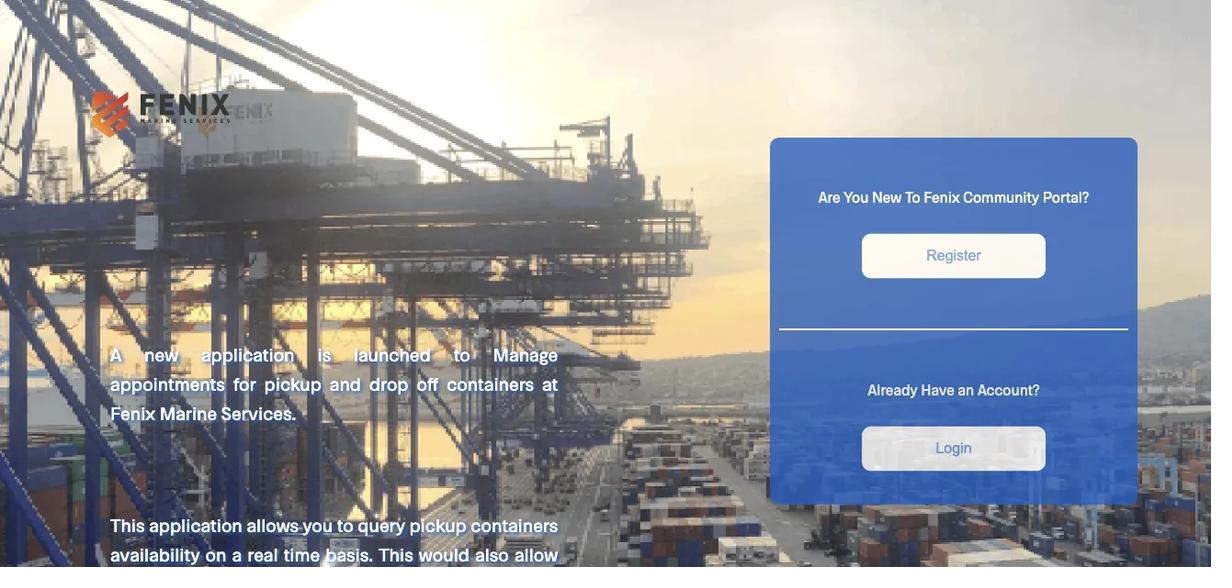 Task type: locate. For each thing, give the bounding box(es) containing it.
this down query
[[379, 544, 413, 566]]

0 vertical spatial pickup
[[264, 373, 321, 395]]

community
[[963, 188, 1039, 205]]

0 vertical spatial fenix
[[924, 188, 960, 205]]

0 horizontal spatial this
[[110, 515, 145, 537]]

application up for
[[201, 344, 295, 366]]

containers down manage
[[447, 373, 534, 395]]

1 horizontal spatial fenix
[[924, 188, 960, 205]]

1 vertical spatial containers
[[471, 515, 558, 537]]

already
[[868, 381, 918, 398]]

1 vertical spatial to
[[337, 515, 354, 537]]

pickup up would on the left of page
[[409, 515, 467, 537]]

0 horizontal spatial to
[[337, 515, 354, 537]]

fenix down appointments
[[110, 402, 155, 425]]

this up availability
[[110, 515, 145, 537]]

pickup inside the a new application is launched to manage appointments for pickup and drop off containers at fenix marine services.
[[264, 373, 321, 395]]

0 horizontal spatial pickup
[[264, 373, 321, 395]]

to
[[454, 344, 470, 366], [337, 515, 354, 537]]

1 vertical spatial pickup
[[409, 515, 467, 537]]

0 horizontal spatial fenix
[[110, 402, 155, 425]]

0 vertical spatial containers
[[447, 373, 534, 395]]

containers
[[447, 373, 534, 395], [471, 515, 558, 537]]

1 horizontal spatial pickup
[[409, 515, 467, 537]]

pickup down is
[[264, 373, 321, 395]]

query
[[358, 515, 405, 537]]

register button
[[862, 234, 1046, 279]]

you
[[844, 188, 869, 205]]

1 vertical spatial application
[[149, 515, 242, 537]]

for
[[233, 373, 256, 395]]

new
[[872, 188, 902, 205]]

manage
[[493, 344, 558, 366]]

0 vertical spatial application
[[201, 344, 295, 366]]

availability
[[110, 544, 200, 566]]

fenix right to on the top of page
[[924, 188, 960, 205]]

to
[[905, 188, 920, 205]]

a new application is launched to manage appointments for pickup and drop off containers at fenix marine services.
[[110, 344, 558, 425]]

and
[[330, 373, 361, 395]]

to left manage
[[454, 344, 470, 366]]

portal?
[[1043, 188, 1089, 205]]

1 vertical spatial this
[[379, 544, 413, 566]]

basis.
[[326, 544, 373, 566]]

application up on
[[149, 515, 242, 537]]

0 vertical spatial to
[[454, 344, 470, 366]]

application
[[201, 344, 295, 366], [149, 515, 242, 537]]

marine
[[160, 402, 217, 425]]

this application allows you to query pickup containers availability on a real time basis. this would also allo
[[110, 515, 558, 568]]

containers up also
[[471, 515, 558, 537]]

this
[[110, 515, 145, 537], [379, 544, 413, 566]]

application inside this application allows you to query pickup containers availability on a real time basis. this would also allo
[[149, 515, 242, 537]]

1 horizontal spatial to
[[454, 344, 470, 366]]

to right "you"
[[337, 515, 354, 537]]

pickup
[[264, 373, 321, 395], [409, 515, 467, 537]]

1 vertical spatial fenix
[[110, 402, 155, 425]]

allows
[[247, 515, 299, 537]]

fenix
[[924, 188, 960, 205], [110, 402, 155, 425]]

is
[[317, 344, 331, 366]]



Task type: vqa. For each thing, say whether or not it's contained in the screenshot.
fifth Cell from the top of the page
no



Task type: describe. For each thing, give the bounding box(es) containing it.
drop
[[369, 373, 408, 395]]

are
[[818, 188, 840, 205]]

fenix inside the a new application is launched to manage appointments for pickup and drop off containers at fenix marine services.
[[110, 402, 155, 425]]

you
[[303, 515, 333, 537]]

launched
[[354, 344, 431, 366]]

containers inside the a new application is launched to manage appointments for pickup and drop off containers at fenix marine services.
[[447, 373, 534, 395]]

1 horizontal spatial this
[[379, 544, 413, 566]]

are you new to fenix community portal?
[[818, 188, 1089, 205]]

register
[[926, 248, 981, 264]]

a
[[110, 344, 122, 366]]

appointments
[[110, 373, 225, 395]]

pickup inside this application allows you to query pickup containers availability on a real time basis. this would also allo
[[409, 515, 467, 537]]

login
[[936, 441, 972, 457]]

time
[[284, 544, 320, 566]]

an
[[958, 381, 974, 398]]

real
[[248, 544, 278, 566]]

login button
[[862, 427, 1046, 472]]

would
[[419, 544, 469, 566]]

new
[[144, 344, 178, 366]]

already have an account?
[[868, 381, 1040, 398]]

services.
[[221, 402, 296, 425]]

0 vertical spatial this
[[110, 515, 145, 537]]

application inside the a new application is launched to manage appointments for pickup and drop off containers at fenix marine services.
[[201, 344, 295, 366]]

have
[[921, 381, 955, 398]]

to inside this application allows you to query pickup containers availability on a real time basis. this would also allo
[[337, 515, 354, 537]]

also
[[475, 544, 509, 566]]

account?
[[978, 381, 1040, 398]]

on
[[205, 544, 227, 566]]

at
[[542, 373, 558, 395]]

to inside the a new application is launched to manage appointments for pickup and drop off containers at fenix marine services.
[[454, 344, 470, 366]]

off
[[417, 373, 439, 395]]

containers inside this application allows you to query pickup containers availability on a real time basis. this would also allo
[[471, 515, 558, 537]]

a
[[232, 544, 242, 566]]



